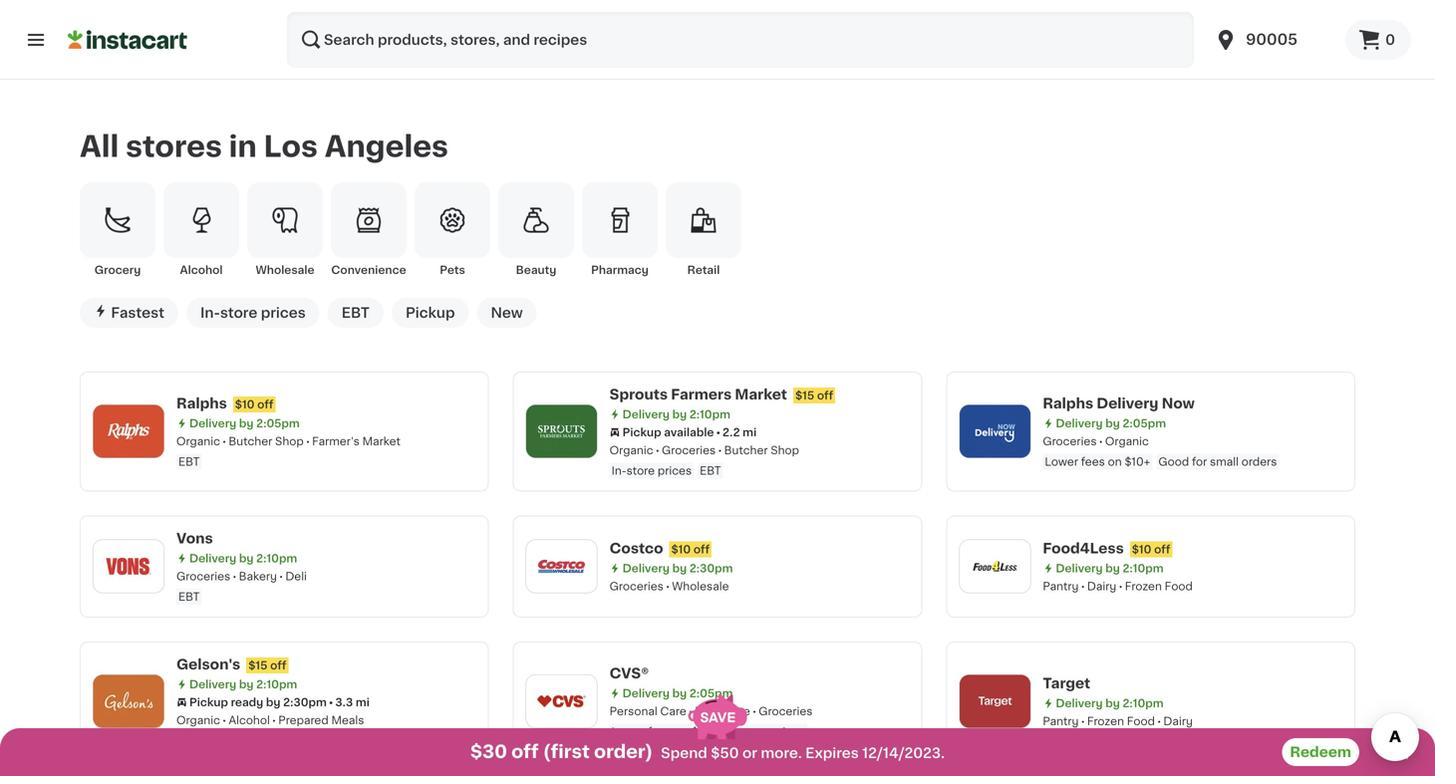 Task type: describe. For each thing, give the bounding box(es) containing it.
store inside in-store prices button
[[220, 306, 258, 320]]

costco
[[610, 542, 663, 556]]

by for butcher shop
[[239, 418, 254, 429]]

in- inside organic groceries butcher shop in-store prices ebt
[[612, 465, 627, 476]]

in-store prices button
[[186, 298, 320, 328]]

pets
[[440, 265, 465, 276]]

$10 for costco
[[671, 544, 691, 555]]

ready
[[231, 697, 263, 708]]

available
[[664, 427, 714, 438]]

$30
[[471, 744, 507, 761]]

mi for off
[[356, 697, 370, 708]]

more.
[[761, 747, 802, 761]]

on inside personal care drugstore groceries lower fees on $10+ in-store prices
[[675, 727, 689, 738]]

fees inside personal care drugstore groceries lower fees on $10+ in-store prices
[[648, 727, 672, 738]]

ralphs for ralphs delivery now
[[1043, 397, 1094, 411]]

delivery by 2:05pm for ralphs delivery now
[[1056, 418, 1167, 429]]

in-store prices
[[200, 306, 306, 320]]

(first
[[543, 744, 590, 761]]

2:10pm up the "bakery"
[[256, 553, 297, 564]]

off for costco
[[694, 544, 710, 555]]

fees inside groceries organic lower fees on $10+ good for small orders
[[1082, 456, 1105, 467]]

now
[[1162, 397, 1195, 411]]

retail button
[[666, 182, 742, 278]]

groceries for groceries wholesale
[[610, 581, 664, 592]]

by for dairy
[[1106, 563, 1120, 574]]

order)
[[594, 744, 653, 761]]

market inside "organic butcher shop farmer's market ebt"
[[363, 436, 401, 447]]

ebt inside organic groceries butcher shop in-store prices ebt
[[700, 465, 721, 476]]

mi for market
[[743, 427, 757, 438]]

ralphs $10 off
[[176, 397, 274, 411]]

by for 2.2 mi
[[673, 409, 687, 420]]

pantry frozen food dairy
[[1043, 716, 1193, 727]]

bakery
[[239, 571, 277, 582]]

vons
[[176, 532, 213, 546]]

lower inside groceries organic lower fees on $10+ good for small orders
[[1045, 456, 1079, 467]]

alcohol button
[[164, 182, 239, 278]]

prices inside organic groceries butcher shop in-store prices ebt
[[658, 465, 692, 476]]

organic for organic alcohol prepared meals
[[176, 715, 220, 726]]

gelson's
[[176, 658, 241, 672]]

or
[[743, 747, 758, 761]]

ralphs delivery now
[[1043, 397, 1195, 411]]

ralphs delivery now logo image
[[969, 406, 1021, 458]]

small
[[1210, 456, 1239, 467]]

off for ralphs
[[257, 399, 274, 410]]

beauty
[[516, 265, 557, 276]]

delivery by 2:10pm up the "bakery"
[[189, 553, 297, 564]]

2:10pm for food4less
[[1123, 563, 1164, 574]]

0
[[1386, 33, 1396, 47]]

2.2 mi
[[723, 427, 757, 438]]

delivery for organic
[[1056, 418, 1103, 429]]

beauty button
[[499, 182, 574, 278]]

groceries wholesale
[[610, 581, 729, 592]]

groceries bakery deli ebt
[[176, 571, 307, 603]]

3.3
[[335, 697, 353, 708]]

0 horizontal spatial food
[[1127, 716, 1156, 727]]

sprouts
[[610, 388, 668, 402]]

ebt button
[[328, 298, 384, 328]]

wholesale inside button
[[256, 265, 315, 276]]

delivery for bakery
[[189, 553, 237, 564]]

0 vertical spatial 2:30pm
[[690, 563, 733, 574]]

farmers
[[671, 388, 732, 402]]

in- inside personal care drugstore groceries lower fees on $10+ in-store prices
[[726, 727, 740, 738]]

pickup available
[[623, 427, 714, 438]]

1 horizontal spatial wholesale
[[672, 581, 729, 592]]

drugstore
[[695, 706, 751, 717]]

fastest button
[[80, 298, 178, 328]]

0 horizontal spatial delivery by 2:05pm
[[189, 418, 300, 429]]

new
[[491, 306, 523, 320]]

redeem button
[[1282, 739, 1360, 767]]

ebt inside groceries bakery deli ebt
[[178, 592, 200, 603]]

food4less
[[1043, 542, 1124, 556]]

by for bakery
[[239, 553, 254, 564]]

pharmacy
[[591, 265, 649, 276]]

pickup button
[[392, 298, 469, 328]]

deli
[[285, 571, 307, 582]]

all
[[80, 133, 119, 161]]

sprouts farmers market $15 off
[[610, 388, 834, 402]]

3.3 mi
[[335, 697, 370, 708]]

groceries for groceries bakery deli ebt
[[176, 571, 230, 582]]

in
[[229, 133, 257, 161]]

by for organic
[[1106, 418, 1120, 429]]

los
[[264, 133, 318, 161]]

sprouts farmers market logo image
[[536, 406, 588, 458]]

delivery for frozen food
[[1056, 699, 1103, 709]]

12/14/2023.
[[863, 747, 945, 761]]

2:05pm for cvs®
[[690, 688, 733, 699]]

prices inside personal care drugstore groceries lower fees on $10+ in-store prices
[[772, 727, 806, 738]]

organic groceries butcher shop in-store prices ebt
[[610, 445, 800, 476]]

pantry for pantry frozen food dairy
[[1043, 716, 1079, 727]]

pickup for pickup available
[[623, 427, 662, 438]]

delivery by 2:30pm
[[623, 563, 733, 574]]

save image
[[689, 694, 747, 740]]

delivery for drugstore
[[623, 688, 670, 699]]

90005
[[1246, 32, 1298, 47]]

cvs®
[[610, 667, 649, 681]]

by for drugstore
[[673, 688, 687, 699]]

target
[[1043, 677, 1091, 691]]

convenience button
[[331, 182, 407, 278]]

pantry dairy frozen food
[[1043, 581, 1193, 592]]

store inside personal care drugstore groceries lower fees on $10+ in-store prices
[[740, 727, 769, 738]]

cvs® logo image
[[536, 676, 588, 728]]

2:10pm for sprouts
[[690, 409, 731, 420]]

all stores in los angeles main content
[[0, 80, 1436, 777]]

1 vertical spatial frozen
[[1088, 716, 1125, 727]]

angeles
[[325, 133, 449, 161]]

pharmacy button
[[582, 182, 658, 278]]

costco logo image
[[536, 541, 588, 593]]

0 horizontal spatial 2:05pm
[[256, 418, 300, 429]]

delivery by 2:05pm for cvs®
[[623, 688, 733, 699]]

instacart logo image
[[68, 28, 187, 52]]

pets button
[[415, 182, 491, 278]]

$10+ inside groceries organic lower fees on $10+ good for small orders
[[1125, 456, 1151, 467]]

butcher inside organic groceries butcher shop in-store prices ebt
[[724, 445, 768, 456]]

delivery for butcher shop
[[189, 418, 237, 429]]

farmer's
[[312, 436, 360, 447]]

retail
[[688, 265, 720, 276]]

1 horizontal spatial frozen
[[1125, 581, 1162, 592]]

care
[[661, 706, 687, 717]]

$10+ inside personal care drugstore groceries lower fees on $10+ in-store prices
[[692, 727, 718, 738]]

personal
[[610, 706, 658, 717]]

1 vertical spatial dairy
[[1164, 716, 1193, 727]]

$10 for food4less
[[1132, 544, 1152, 555]]

pickup for pickup ready by 2:30pm
[[189, 697, 228, 708]]

by for frozen food
[[1106, 699, 1120, 709]]



Task type: locate. For each thing, give the bounding box(es) containing it.
organic butcher shop farmer's market ebt
[[176, 436, 401, 467]]

delivery for 2.2 mi
[[623, 409, 670, 420]]

2 horizontal spatial store
[[740, 727, 769, 738]]

in- down pickup available
[[612, 465, 627, 476]]

1 vertical spatial $15
[[248, 660, 268, 671]]

pickup down the gelson's at the bottom of page
[[189, 697, 228, 708]]

1 vertical spatial fees
[[648, 727, 672, 738]]

fastest
[[111, 306, 165, 320]]

0 horizontal spatial butcher
[[229, 436, 272, 447]]

food4less $10 off
[[1043, 542, 1171, 556]]

$10
[[235, 399, 255, 410], [671, 544, 691, 555], [1132, 544, 1152, 555]]

by up the "bakery"
[[239, 553, 254, 564]]

wholesale button
[[247, 182, 323, 278]]

2 ralphs from the left
[[1043, 397, 1094, 411]]

by for wholesale
[[673, 563, 687, 574]]

delivery left now
[[1097, 397, 1159, 411]]

0 vertical spatial prices
[[261, 306, 306, 320]]

0 horizontal spatial $10
[[235, 399, 255, 410]]

by down ralphs $10 off
[[239, 418, 254, 429]]

vons logo image
[[103, 541, 155, 593]]

delivery by 2:10pm up pantry dairy frozen food
[[1056, 563, 1164, 574]]

1 horizontal spatial butcher
[[724, 445, 768, 456]]

1 vertical spatial store
[[627, 465, 655, 476]]

1 vertical spatial in-
[[612, 465, 627, 476]]

2:10pm
[[690, 409, 731, 420], [256, 553, 297, 564], [1123, 563, 1164, 574], [256, 679, 297, 690], [1123, 699, 1164, 709]]

market
[[735, 388, 788, 402], [363, 436, 401, 447]]

wholesale
[[256, 265, 315, 276], [672, 581, 729, 592]]

1 ralphs from the left
[[176, 397, 227, 411]]

1 vertical spatial on
[[675, 727, 689, 738]]

delivery by 2:10pm for gelson's
[[189, 679, 297, 690]]

0 horizontal spatial dairy
[[1088, 581, 1117, 592]]

off inside food4less $10 off
[[1155, 544, 1171, 555]]

$10+ up the $30 off (first order) spend $50 or more. expires 12/14/2023.
[[692, 727, 718, 738]]

groceries up more.
[[759, 706, 813, 717]]

2 vertical spatial in-
[[726, 727, 740, 738]]

ebt
[[342, 306, 370, 320], [178, 456, 200, 467], [700, 465, 721, 476], [178, 592, 200, 603]]

2:05pm
[[256, 418, 300, 429], [1123, 418, 1167, 429], [690, 688, 733, 699]]

Search field
[[287, 12, 1194, 68]]

0 horizontal spatial on
[[675, 727, 689, 738]]

prices up more.
[[772, 727, 806, 738]]

ralphs logo image
[[103, 406, 155, 458]]

0 horizontal spatial $10+
[[692, 727, 718, 738]]

2:05pm for ralphs delivery now
[[1123, 418, 1167, 429]]

organic inside groceries organic lower fees on $10+ good for small orders
[[1106, 436, 1149, 447]]

2:10pm up pantry frozen food dairy
[[1123, 699, 1164, 709]]

0 horizontal spatial $15
[[248, 660, 268, 671]]

1 horizontal spatial in-
[[612, 465, 627, 476]]

delivery by 2:05pm
[[189, 418, 300, 429], [1056, 418, 1167, 429], [623, 688, 733, 699]]

organic inside organic groceries butcher shop in-store prices ebt
[[610, 445, 654, 456]]

2 vertical spatial store
[[740, 727, 769, 738]]

2:30pm up groceries wholesale
[[690, 563, 733, 574]]

2.2
[[723, 427, 740, 438]]

$15
[[796, 390, 815, 401], [248, 660, 268, 671]]

off for food4less
[[1155, 544, 1171, 555]]

alcohol inside button
[[180, 265, 223, 276]]

1 vertical spatial market
[[363, 436, 401, 447]]

ebt down the vons
[[178, 592, 200, 603]]

2 horizontal spatial pickup
[[623, 427, 662, 438]]

good
[[1159, 456, 1190, 467]]

1 vertical spatial food
[[1127, 716, 1156, 727]]

2:10pm for gelson's
[[256, 679, 297, 690]]

2:30pm up prepared
[[283, 697, 327, 708]]

1 horizontal spatial shop
[[771, 445, 800, 456]]

redeem
[[1290, 746, 1352, 760]]

prices inside button
[[261, 306, 306, 320]]

delivery by 2:10pm
[[623, 409, 731, 420], [189, 553, 297, 564], [1056, 563, 1164, 574], [189, 679, 297, 690], [1056, 699, 1164, 709]]

grocery button
[[80, 182, 156, 278]]

off inside gelson's $15 off
[[270, 660, 287, 671]]

2 vertical spatial prices
[[772, 727, 806, 738]]

2 horizontal spatial 2:05pm
[[1123, 418, 1167, 429]]

0 vertical spatial wholesale
[[256, 265, 315, 276]]

1 horizontal spatial fees
[[1082, 456, 1105, 467]]

pickup down pets
[[406, 306, 455, 320]]

0 horizontal spatial lower
[[612, 727, 645, 738]]

on down ralphs delivery now at the right of the page
[[1108, 456, 1122, 467]]

prices left ebt button
[[261, 306, 306, 320]]

lower inside personal care drugstore groceries lower fees on $10+ in-store prices
[[612, 727, 645, 738]]

1 vertical spatial wholesale
[[672, 581, 729, 592]]

delivery by 2:10pm for sprouts
[[623, 409, 731, 420]]

2:10pm down farmers
[[690, 409, 731, 420]]

0 vertical spatial frozen
[[1125, 581, 1162, 592]]

delivery by 2:05pm up care
[[623, 688, 733, 699]]

delivery for dairy
[[1056, 563, 1103, 574]]

delivery by 2:10pm up pantry frozen food dairy
[[1056, 699, 1164, 709]]

costco $10 off
[[610, 542, 710, 556]]

prices
[[261, 306, 306, 320], [658, 465, 692, 476], [772, 727, 806, 738]]

1 horizontal spatial mi
[[743, 427, 757, 438]]

delivery by 2:10pm up ready
[[189, 679, 297, 690]]

groceries inside personal care drugstore groceries lower fees on $10+ in-store prices
[[759, 706, 813, 717]]

groceries down costco
[[610, 581, 664, 592]]

0 horizontal spatial mi
[[356, 697, 370, 708]]

by up organic alcohol prepared meals
[[266, 697, 281, 708]]

1 horizontal spatial $15
[[796, 390, 815, 401]]

market right farmer's
[[363, 436, 401, 447]]

groceries for groceries organic lower fees on $10+ good for small orders
[[1043, 436, 1097, 447]]

2:30pm
[[690, 563, 733, 574], [283, 697, 327, 708]]

pickup down sprouts
[[623, 427, 662, 438]]

convenience
[[331, 265, 406, 276]]

by up ready
[[239, 679, 254, 690]]

0 horizontal spatial fees
[[648, 727, 672, 738]]

$50
[[711, 747, 739, 761]]

delivery down food4less
[[1056, 563, 1103, 574]]

2:10pm up pantry dairy frozen food
[[1123, 563, 1164, 574]]

$10 inside food4less $10 off
[[1132, 544, 1152, 555]]

0 vertical spatial pantry
[[1043, 581, 1079, 592]]

personal care drugstore groceries lower fees on $10+ in-store prices
[[610, 706, 813, 738]]

2:05pm up groceries organic lower fees on $10+ good for small orders
[[1123, 418, 1167, 429]]

shop inside organic groceries butcher shop in-store prices ebt
[[771, 445, 800, 456]]

by
[[673, 409, 687, 420], [239, 418, 254, 429], [1106, 418, 1120, 429], [239, 553, 254, 564], [673, 563, 687, 574], [1106, 563, 1120, 574], [239, 679, 254, 690], [673, 688, 687, 699], [266, 697, 281, 708], [1106, 699, 1120, 709]]

lower up order)
[[612, 727, 645, 738]]

meals
[[331, 715, 364, 726]]

store down pickup available
[[627, 465, 655, 476]]

90005 button
[[1214, 12, 1334, 68]]

$10 inside the costco $10 off
[[671, 544, 691, 555]]

0 horizontal spatial market
[[363, 436, 401, 447]]

1 horizontal spatial 2:30pm
[[690, 563, 733, 574]]

ebt inside ebt button
[[342, 306, 370, 320]]

in- inside in-store prices button
[[200, 306, 220, 320]]

butcher down the 2.2 mi
[[724, 445, 768, 456]]

1 vertical spatial 2:30pm
[[283, 697, 327, 708]]

$10 for ralphs
[[235, 399, 255, 410]]

0 horizontal spatial 2:30pm
[[283, 697, 327, 708]]

delivery
[[1097, 397, 1159, 411], [623, 409, 670, 420], [189, 418, 237, 429], [1056, 418, 1103, 429], [189, 553, 237, 564], [623, 563, 670, 574], [1056, 563, 1103, 574], [189, 679, 237, 690], [623, 688, 670, 699], [1056, 699, 1103, 709]]

1 horizontal spatial dairy
[[1164, 716, 1193, 727]]

off inside the costco $10 off
[[694, 544, 710, 555]]

delivery down target on the bottom
[[1056, 699, 1103, 709]]

off inside ralphs $10 off
[[257, 399, 274, 410]]

store
[[220, 306, 258, 320], [627, 465, 655, 476], [740, 727, 769, 738]]

delivery by 2:10pm for food4less
[[1056, 563, 1164, 574]]

in- down drugstore
[[726, 727, 740, 738]]

on inside groceries organic lower fees on $10+ good for small orders
[[1108, 456, 1122, 467]]

1 vertical spatial pantry
[[1043, 716, 1079, 727]]

1 pantry from the top
[[1043, 581, 1079, 592]]

1 vertical spatial alcohol
[[229, 715, 270, 726]]

1 horizontal spatial delivery by 2:05pm
[[623, 688, 733, 699]]

2:05pm up drugstore
[[690, 688, 733, 699]]

ebt inside "organic butcher shop farmer's market ebt"
[[178, 456, 200, 467]]

2 horizontal spatial delivery by 2:05pm
[[1056, 418, 1167, 429]]

groceries inside groceries organic lower fees on $10+ good for small orders
[[1043, 436, 1097, 447]]

lower right 'ralphs delivery now logo' on the bottom of page
[[1045, 456, 1079, 467]]

ebt down available
[[700, 465, 721, 476]]

close image
[[1390, 741, 1414, 765]]

frozen down target on the bottom
[[1088, 716, 1125, 727]]

1 horizontal spatial pickup
[[406, 306, 455, 320]]

90005 button
[[1202, 12, 1346, 68]]

target logo image
[[969, 676, 1021, 728]]

food
[[1165, 581, 1193, 592], [1127, 716, 1156, 727]]

delivery by 2:05pm down ralphs delivery now at the right of the page
[[1056, 418, 1167, 429]]

0 vertical spatial on
[[1108, 456, 1122, 467]]

1 horizontal spatial 2:05pm
[[690, 688, 733, 699]]

None search field
[[287, 12, 1194, 68]]

1 horizontal spatial $10
[[671, 544, 691, 555]]

$10 up "organic butcher shop farmer's market ebt"
[[235, 399, 255, 410]]

wholesale up in-store prices
[[256, 265, 315, 276]]

1 horizontal spatial $10+
[[1125, 456, 1151, 467]]

all stores in los angeles
[[80, 133, 449, 161]]

groceries inside groceries bakery deli ebt
[[176, 571, 230, 582]]

0 horizontal spatial alcohol
[[180, 265, 223, 276]]

ralphs right 'ralphs delivery now logo' on the bottom of page
[[1043, 397, 1094, 411]]

orders
[[1242, 456, 1278, 467]]

$15 inside sprouts farmers market $15 off
[[796, 390, 815, 401]]

store inside organic groceries butcher shop in-store prices ebt
[[627, 465, 655, 476]]

by up pantry dairy frozen food
[[1106, 563, 1120, 574]]

0 button
[[1346, 20, 1412, 60]]

1 vertical spatial pickup
[[623, 427, 662, 438]]

0 horizontal spatial shop
[[275, 436, 304, 447]]

butcher
[[229, 436, 272, 447], [724, 445, 768, 456]]

mi
[[743, 427, 757, 438], [356, 697, 370, 708]]

new button
[[477, 298, 537, 328]]

by down ralphs delivery now at the right of the page
[[1106, 418, 1120, 429]]

delivery up personal
[[623, 688, 670, 699]]

2 pantry from the top
[[1043, 716, 1079, 727]]

fees down care
[[648, 727, 672, 738]]

$10+
[[1125, 456, 1151, 467], [692, 727, 718, 738]]

1 horizontal spatial market
[[735, 388, 788, 402]]

0 horizontal spatial frozen
[[1088, 716, 1125, 727]]

delivery by 2:10pm up pickup available
[[623, 409, 731, 420]]

2 horizontal spatial in-
[[726, 727, 740, 738]]

organic down ralphs $10 off
[[176, 436, 220, 447]]

organic for organic groceries butcher shop in-store prices ebt
[[610, 445, 654, 456]]

1 horizontal spatial on
[[1108, 456, 1122, 467]]

gelson's logo image
[[103, 676, 155, 728]]

butcher down ralphs $10 off
[[229, 436, 272, 447]]

shop left farmer's
[[275, 436, 304, 447]]

2 vertical spatial pickup
[[189, 697, 228, 708]]

1 vertical spatial mi
[[356, 697, 370, 708]]

groceries down available
[[662, 445, 716, 456]]

0 vertical spatial pickup
[[406, 306, 455, 320]]

0 vertical spatial $15
[[796, 390, 815, 401]]

pantry for pantry dairy frozen food
[[1043, 581, 1079, 592]]

food4less logo image
[[969, 541, 1021, 593]]

alcohol up in-store prices button at the left of page
[[180, 265, 223, 276]]

market up the 2.2 mi
[[735, 388, 788, 402]]

delivery down sprouts
[[623, 409, 670, 420]]

organic for organic butcher shop farmer's market ebt
[[176, 436, 220, 447]]

by up available
[[673, 409, 687, 420]]

gelson's $15 off
[[176, 658, 287, 672]]

organic down the gelson's at the bottom of page
[[176, 715, 220, 726]]

0 horizontal spatial pickup
[[189, 697, 228, 708]]

delivery down the gelson's at the bottom of page
[[189, 679, 237, 690]]

organic
[[176, 436, 220, 447], [1106, 436, 1149, 447], [610, 445, 654, 456], [176, 715, 220, 726]]

off inside sprouts farmers market $15 off
[[817, 390, 834, 401]]

0 vertical spatial in-
[[200, 306, 220, 320]]

ralphs right ralphs logo
[[176, 397, 227, 411]]

shop inside "organic butcher shop farmer's market ebt"
[[275, 436, 304, 447]]

delivery for wholesale
[[623, 563, 670, 574]]

store down alcohol button
[[220, 306, 258, 320]]

store up or
[[740, 727, 769, 738]]

1 vertical spatial prices
[[658, 465, 692, 476]]

groceries organic lower fees on $10+ good for small orders
[[1043, 436, 1278, 467]]

1 horizontal spatial store
[[627, 465, 655, 476]]

1 vertical spatial lower
[[612, 727, 645, 738]]

0 vertical spatial market
[[735, 388, 788, 402]]

$15 inside gelson's $15 off
[[248, 660, 268, 671]]

groceries
[[1043, 436, 1097, 447], [662, 445, 716, 456], [176, 571, 230, 582], [610, 581, 664, 592], [759, 706, 813, 717]]

$10 inside ralphs $10 off
[[235, 399, 255, 410]]

1 horizontal spatial alcohol
[[229, 715, 270, 726]]

prepared
[[278, 715, 329, 726]]

grocery
[[94, 265, 141, 276]]

0 horizontal spatial store
[[220, 306, 258, 320]]

0 vertical spatial dairy
[[1088, 581, 1117, 592]]

by for 3.3 mi
[[239, 679, 254, 690]]

delivery down ralphs $10 off
[[189, 418, 237, 429]]

by up groceries wholesale
[[673, 563, 687, 574]]

0 vertical spatial fees
[[1082, 456, 1105, 467]]

delivery down costco
[[623, 563, 670, 574]]

groceries down ralphs delivery now at the right of the page
[[1043, 436, 1097, 447]]

2 horizontal spatial prices
[[772, 727, 806, 738]]

organic alcohol prepared meals
[[176, 715, 364, 726]]

0 horizontal spatial wholesale
[[256, 265, 315, 276]]

delivery by 2:05pm down ralphs $10 off
[[189, 418, 300, 429]]

0 vertical spatial lower
[[1045, 456, 1079, 467]]

2:05pm up "organic butcher shop farmer's market ebt"
[[256, 418, 300, 429]]

in- right fastest
[[200, 306, 220, 320]]

pickup ready by 2:30pm
[[189, 697, 327, 708]]

prices down pickup available
[[658, 465, 692, 476]]

0 vertical spatial food
[[1165, 581, 1193, 592]]

mi right "3.3"
[[356, 697, 370, 708]]

0 horizontal spatial prices
[[261, 306, 306, 320]]

ebt down convenience
[[342, 306, 370, 320]]

0 vertical spatial mi
[[743, 427, 757, 438]]

$10 up pantry dairy frozen food
[[1132, 544, 1152, 555]]

pickup
[[406, 306, 455, 320], [623, 427, 662, 438], [189, 697, 228, 708]]

alcohol down ready
[[229, 715, 270, 726]]

expires
[[806, 747, 859, 761]]

$30 off (first order) spend $50 or more. expires 12/14/2023.
[[471, 744, 945, 761]]

2 horizontal spatial $10
[[1132, 544, 1152, 555]]

groceries down the vons
[[176, 571, 230, 582]]

pantry down target on the bottom
[[1043, 716, 1079, 727]]

fees down ralphs delivery now at the right of the page
[[1082, 456, 1105, 467]]

wholesale down delivery by 2:30pm
[[672, 581, 729, 592]]

2:10pm up the pickup ready by 2:30pm
[[256, 679, 297, 690]]

$10 up delivery by 2:30pm
[[671, 544, 691, 555]]

groceries inside organic groceries butcher shop in-store prices ebt
[[662, 445, 716, 456]]

pickup for pickup
[[406, 306, 455, 320]]

delivery down ralphs delivery now at the right of the page
[[1056, 418, 1103, 429]]

frozen down food4less $10 off
[[1125, 581, 1162, 592]]

pantry
[[1043, 581, 1079, 592], [1043, 716, 1079, 727]]

by up pantry frozen food dairy
[[1106, 699, 1120, 709]]

off for gelson's
[[270, 660, 287, 671]]

$10+ left the good
[[1125, 456, 1151, 467]]

0 vertical spatial $10+
[[1125, 456, 1151, 467]]

1 horizontal spatial lower
[[1045, 456, 1079, 467]]

for
[[1192, 456, 1208, 467]]

delivery for 3.3 mi
[[189, 679, 237, 690]]

delivery down the vons
[[189, 553, 237, 564]]

alcohol
[[180, 265, 223, 276], [229, 715, 270, 726]]

stores
[[126, 133, 222, 161]]

0 horizontal spatial ralphs
[[176, 397, 227, 411]]

ebt right ralphs logo
[[178, 456, 200, 467]]

organic inside "organic butcher shop farmer's market ebt"
[[176, 436, 220, 447]]

shop down sprouts farmers market $15 off
[[771, 445, 800, 456]]

1 horizontal spatial prices
[[658, 465, 692, 476]]

1 vertical spatial $10+
[[692, 727, 718, 738]]

1 horizontal spatial ralphs
[[1043, 397, 1094, 411]]

by up care
[[673, 688, 687, 699]]

mi right 2.2
[[743, 427, 757, 438]]

organic down pickup available
[[610, 445, 654, 456]]

0 horizontal spatial in-
[[200, 306, 220, 320]]

0 vertical spatial store
[[220, 306, 258, 320]]

off
[[817, 390, 834, 401], [257, 399, 274, 410], [694, 544, 710, 555], [1155, 544, 1171, 555], [270, 660, 287, 671], [512, 744, 539, 761]]

1 horizontal spatial food
[[1165, 581, 1193, 592]]

ralphs
[[176, 397, 227, 411], [1043, 397, 1094, 411]]

organic down ralphs delivery now at the right of the page
[[1106, 436, 1149, 447]]

spend
[[661, 747, 708, 761]]

in-
[[200, 306, 220, 320], [612, 465, 627, 476], [726, 727, 740, 738]]

shop
[[275, 436, 304, 447], [771, 445, 800, 456]]

ralphs for ralphs $10 off
[[176, 397, 227, 411]]

on
[[1108, 456, 1122, 467], [675, 727, 689, 738]]

pantry down food4less
[[1043, 581, 1079, 592]]

pickup inside button
[[406, 306, 455, 320]]

0 vertical spatial alcohol
[[180, 265, 223, 276]]

on up spend
[[675, 727, 689, 738]]

dairy
[[1088, 581, 1117, 592], [1164, 716, 1193, 727]]

butcher inside "organic butcher shop farmer's market ebt"
[[229, 436, 272, 447]]



Task type: vqa. For each thing, say whether or not it's contained in the screenshot.
Sprouts 2:10PM
yes



